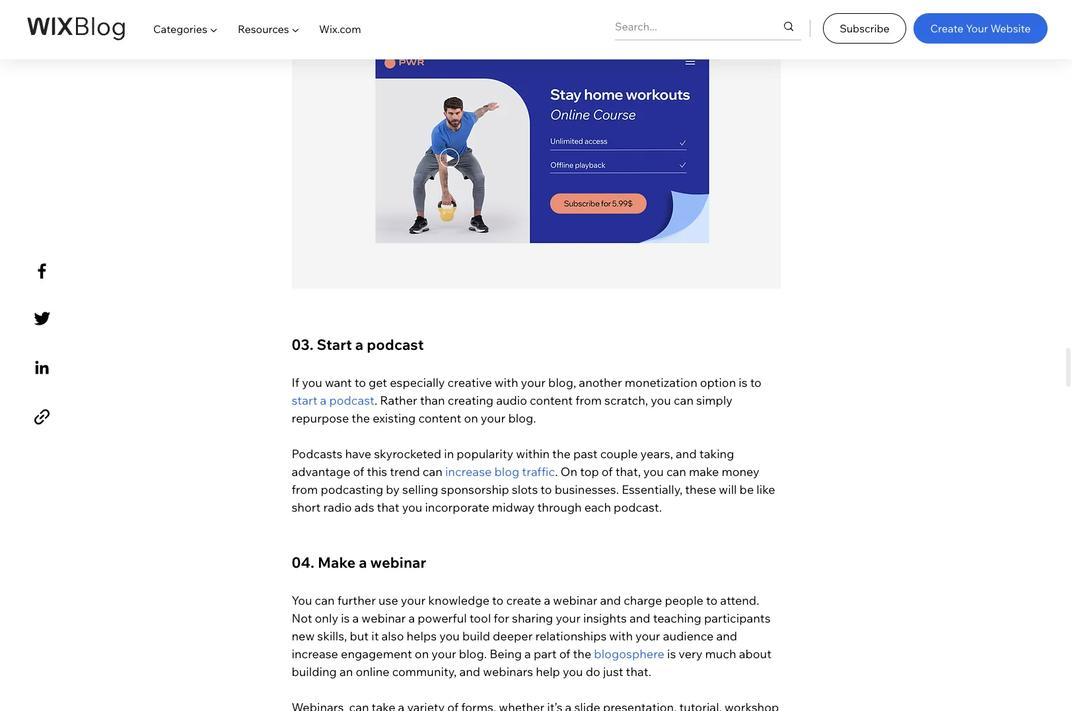 Task type: describe. For each thing, give the bounding box(es) containing it.
start a podcast
[[292, 375, 764, 408]]

. for traffic
[[555, 464, 558, 479]]

create
[[506, 593, 541, 608]]

copy link of the article image
[[30, 406, 54, 429]]

start
[[317, 335, 352, 354]]

sponsorship
[[441, 482, 509, 497]]

on inside . rather than creating audio content from scratch, you can simply repurpose the existing content on your blog.
[[464, 411, 478, 426]]

▼ for resources  ▼
[[292, 22, 299, 36]]

if you want to get especially creative with your blog, another monetization option is to
[[292, 375, 762, 390]]

will
[[719, 482, 737, 497]]

to left get
[[355, 375, 366, 390]]

use
[[379, 593, 398, 608]]

a fitness blog monetized with an online course image
[[292, 9, 781, 289]]

if
[[292, 375, 299, 390]]

. on top of that, you can make money from podcasting by selling sponsorship slots to businesses. essentially, these will be like short radio ads that you incorporate midway through each podcast.
[[292, 464, 778, 515]]

skills,
[[317, 629, 347, 644]]

relationships
[[536, 629, 607, 644]]

short
[[292, 500, 321, 515]]

blog,
[[548, 375, 576, 390]]

being
[[490, 647, 522, 662]]

podcasts
[[292, 446, 343, 462]]

it
[[371, 629, 379, 644]]

powerful
[[418, 611, 467, 626]]

by
[[386, 482, 400, 497]]

increase blog traffic link
[[445, 464, 555, 479]]

knowledge
[[428, 593, 490, 608]]

04. make a webinar
[[292, 553, 426, 572]]

have
[[345, 446, 371, 462]]

your inside . rather than creating audio content from scratch, you can simply repurpose the existing content on your blog.
[[481, 411, 506, 426]]

you inside . rather than creating audio content from scratch, you can simply repurpose the existing content on your blog.
[[651, 393, 671, 408]]

a up the helps
[[409, 611, 415, 626]]

your up blogosphere
[[636, 629, 660, 644]]

an
[[340, 664, 353, 680]]

not
[[292, 611, 312, 626]]

make
[[689, 464, 719, 479]]

be
[[740, 482, 754, 497]]

much
[[705, 647, 737, 662]]

from inside . on top of that, you can make money from podcasting by selling sponsorship slots to businesses. essentially, these will be like short radio ads that you incorporate midway through each podcast.
[[292, 482, 318, 497]]

that.
[[626, 664, 651, 680]]

past
[[573, 446, 598, 462]]

radio
[[323, 500, 352, 515]]

create your website
[[931, 22, 1031, 35]]

on
[[561, 464, 578, 479]]

can inside . on top of that, you can make money from podcasting by selling sponsorship slots to businesses. essentially, these will be like short radio ads that you incorporate midway through each podcast.
[[667, 464, 686, 479]]

1 horizontal spatial increase
[[445, 464, 492, 479]]

sharing
[[512, 611, 553, 626]]

do
[[586, 664, 601, 680]]

creating
[[448, 393, 494, 408]]

businesses.
[[555, 482, 619, 497]]

monetization
[[625, 375, 698, 390]]

share article on twitter image
[[30, 307, 54, 331]]

help
[[536, 664, 560, 680]]

increase blog traffic
[[445, 464, 555, 479]]

can inside "you can further use your knowledge to create a webinar and charge people to attend. not only is a webinar a powerful tool for sharing your insights and teaching participants new skills, but it also helps you build deeper relationships with your audience and increase engagement on your blog. being a part of the"
[[315, 593, 335, 608]]

wix.com
[[319, 22, 361, 36]]

and up much in the right of the page
[[717, 629, 737, 644]]

to right the option
[[750, 375, 762, 390]]

than
[[420, 393, 445, 408]]

blog. inside . rather than creating audio content from scratch, you can simply repurpose the existing content on your blog.
[[508, 411, 536, 426]]

0 vertical spatial content
[[530, 393, 573, 408]]

copy link of the article image
[[30, 406, 54, 429]]

like
[[757, 482, 775, 497]]

can inside . rather than creating audio content from scratch, you can simply repurpose the existing content on your blog.
[[674, 393, 694, 408]]

03. start a podcast
[[292, 335, 424, 354]]

▼ for categories ▼
[[210, 22, 218, 36]]

your up community,
[[432, 647, 456, 662]]

on inside "you can further use your knowledge to create a webinar and charge people to attend. not only is a webinar a powerful tool for sharing your insights and teaching participants new skills, but it also helps you build deeper relationships with your audience and increase engagement on your blog. being a part of the"
[[415, 647, 429, 662]]

especially
[[390, 375, 445, 390]]

to up for
[[492, 593, 504, 608]]

this
[[367, 464, 387, 479]]

audio
[[496, 393, 527, 408]]

participants
[[704, 611, 771, 626]]

skyrocketed
[[374, 446, 441, 462]]

very
[[679, 647, 703, 662]]

ads
[[355, 500, 374, 515]]

you can further use your knowledge to create a webinar and charge people to attend. not only is a webinar a powerful tool for sharing your insights and teaching participants new skills, but it also helps you build deeper relationships with your audience and increase engagement on your blog. being a part of the
[[292, 593, 773, 662]]

also
[[382, 629, 404, 644]]

resources
[[238, 22, 289, 36]]

start
[[292, 393, 318, 408]]

and inside podcasts have skyrocketed in popularity within the past couple years, and taking advantage of this trend can
[[676, 446, 697, 462]]

create your website link
[[914, 13, 1048, 44]]

with inside "you can further use your knowledge to create a webinar and charge people to attend. not only is a webinar a powerful tool for sharing your insights and teaching participants new skills, but it also helps you build deeper relationships with your audience and increase engagement on your blog. being a part of the"
[[609, 629, 633, 644]]

a right make
[[359, 553, 367, 572]]

couple
[[600, 446, 638, 462]]

you up 'essentially,'
[[644, 464, 664, 479]]

to inside . on top of that, you can make money from podcasting by selling sponsorship slots to businesses. essentially, these will be like short radio ads that you incorporate midway through each podcast.
[[541, 482, 552, 497]]

your up "audio"
[[521, 375, 546, 390]]

can inside podcasts have skyrocketed in popularity within the past couple years, and taking advantage of this trend can
[[423, 464, 443, 479]]

through
[[538, 500, 582, 515]]

Search... search field
[[615, 13, 756, 40]]

and up insights
[[600, 593, 621, 608]]

you down the selling
[[402, 500, 422, 515]]

subscribe link
[[823, 13, 907, 44]]

engagement
[[341, 647, 412, 662]]

podcasting
[[321, 482, 383, 497]]

. rather than creating audio content from scratch, you can simply repurpose the existing content on your blog.
[[292, 393, 735, 426]]

you inside "you can further use your knowledge to create a webinar and charge people to attend. not only is a webinar a powerful tool for sharing your insights and teaching participants new skills, but it also helps you build deeper relationships with your audience and increase engagement on your blog. being a part of the"
[[439, 629, 460, 644]]

popularity
[[457, 446, 514, 462]]

creative
[[448, 375, 492, 390]]

a inside start a podcast
[[320, 393, 327, 408]]

from inside . rather than creating audio content from scratch, you can simply repurpose the existing content on your blog.
[[576, 393, 602, 408]]

make
[[318, 553, 356, 572]]



Task type: locate. For each thing, give the bounding box(es) containing it.
with up blogosphere
[[609, 629, 633, 644]]

. down get
[[375, 393, 377, 408]]

tool
[[470, 611, 491, 626]]

1 horizontal spatial on
[[464, 411, 478, 426]]

1 vertical spatial from
[[292, 482, 318, 497]]

building
[[292, 664, 337, 680]]

and up 'make'
[[676, 446, 697, 462]]

build
[[462, 629, 490, 644]]

0 horizontal spatial is
[[341, 611, 350, 626]]

online
[[356, 664, 390, 680]]

0 horizontal spatial with
[[495, 375, 518, 390]]

top
[[580, 464, 599, 479]]

. left on
[[555, 464, 558, 479]]

the up do
[[573, 647, 592, 662]]

categories ▼
[[153, 22, 218, 36]]

insights
[[583, 611, 627, 626]]

the inside "you can further use your knowledge to create a webinar and charge people to attend. not only is a webinar a powerful tool for sharing your insights and teaching participants new skills, but it also helps you build deeper relationships with your audience and increase engagement on your blog. being a part of the"
[[573, 647, 592, 662]]

that
[[377, 500, 399, 515]]

blog.
[[508, 411, 536, 426], [459, 647, 487, 662]]

0 vertical spatial from
[[576, 393, 602, 408]]

years,
[[641, 446, 673, 462]]

1 horizontal spatial the
[[552, 446, 571, 462]]

these
[[685, 482, 716, 497]]

0 horizontal spatial ▼
[[210, 22, 218, 36]]

0 vertical spatial increase
[[445, 464, 492, 479]]

1 vertical spatial .
[[555, 464, 558, 479]]

webinar up use
[[370, 553, 426, 572]]

share article on facebook image
[[30, 260, 54, 283], [30, 260, 54, 283]]

0 horizontal spatial on
[[415, 647, 429, 662]]

1 horizontal spatial from
[[576, 393, 602, 408]]

of inside . on top of that, you can make money from podcasting by selling sponsorship slots to businesses. essentially, these will be like short radio ads that you incorporate midway through each podcast.
[[602, 464, 613, 479]]

to right people
[[706, 593, 718, 608]]

1 vertical spatial content
[[419, 411, 461, 426]]

slots
[[512, 482, 538, 497]]

from down another
[[576, 393, 602, 408]]

is inside is very much about building an online community, and webinars help you do just that.
[[667, 647, 676, 662]]

is right the option
[[739, 375, 748, 390]]

on down creating
[[464, 411, 478, 426]]

0 horizontal spatial of
[[353, 464, 364, 479]]

selling
[[402, 482, 438, 497]]

blog. down build
[[459, 647, 487, 662]]

your
[[521, 375, 546, 390], [481, 411, 506, 426], [401, 593, 426, 608], [556, 611, 581, 626], [636, 629, 660, 644], [432, 647, 456, 662]]

of right top
[[602, 464, 613, 479]]

from up short
[[292, 482, 318, 497]]

charge
[[624, 593, 662, 608]]

new
[[292, 629, 315, 644]]

a
[[355, 335, 364, 354], [320, 393, 327, 408], [359, 553, 367, 572], [544, 593, 551, 608], [352, 611, 359, 626], [409, 611, 415, 626], [525, 647, 531, 662]]

can down monetization
[[674, 393, 694, 408]]

0 vertical spatial blog.
[[508, 411, 536, 426]]

subscribe
[[840, 22, 890, 35]]

on
[[464, 411, 478, 426], [415, 647, 429, 662]]

a up repurpose
[[320, 393, 327, 408]]

you left do
[[563, 664, 583, 680]]

webinars
[[483, 664, 533, 680]]

1 horizontal spatial is
[[667, 647, 676, 662]]

0 horizontal spatial content
[[419, 411, 461, 426]]

existing
[[373, 411, 416, 426]]

1 vertical spatial is
[[341, 611, 350, 626]]

and down the "charge"
[[630, 611, 651, 626]]

content down than
[[419, 411, 461, 426]]

0 vertical spatial is
[[739, 375, 748, 390]]

you
[[302, 375, 322, 390], [651, 393, 671, 408], [644, 464, 664, 479], [402, 500, 422, 515], [439, 629, 460, 644], [563, 664, 583, 680]]

0 horizontal spatial .
[[375, 393, 377, 408]]

you down monetization
[[651, 393, 671, 408]]

with
[[495, 375, 518, 390], [609, 629, 633, 644]]

1 vertical spatial increase
[[292, 647, 338, 662]]

only
[[315, 611, 338, 626]]

of inside "you can further use your knowledge to create a webinar and charge people to attend. not only is a webinar a powerful tool for sharing your insights and teaching participants new skills, but it also helps you build deeper relationships with your audience and increase engagement on your blog. being a part of the"
[[559, 647, 571, 662]]

your
[[966, 22, 988, 35]]

and down build
[[460, 664, 480, 680]]

can
[[674, 393, 694, 408], [423, 464, 443, 479], [667, 464, 686, 479], [315, 593, 335, 608]]

each
[[585, 500, 611, 515]]

the up on
[[552, 446, 571, 462]]

blog. down "audio"
[[508, 411, 536, 426]]

and inside is very much about building an online community, and webinars help you do just that.
[[460, 664, 480, 680]]

repurpose
[[292, 411, 349, 426]]

wix.com link
[[309, 11, 371, 48]]

2 horizontal spatial is
[[739, 375, 748, 390]]

is very much about building an online community, and webinars help you do just that.
[[292, 647, 774, 680]]

2 ▼ from the left
[[292, 22, 299, 36]]

blogosphere link
[[594, 647, 665, 662]]

. for podcast
[[375, 393, 377, 408]]

of inside podcasts have skyrocketed in popularity within the past couple years, and taking advantage of this trend can
[[353, 464, 364, 479]]

but
[[350, 629, 369, 644]]

you down powerful
[[439, 629, 460, 644]]

2 vertical spatial webinar
[[362, 611, 406, 626]]

increase inside "you can further use your knowledge to create a webinar and charge people to attend. not only is a webinar a powerful tool for sharing your insights and teaching participants new skills, but it also helps you build deeper relationships with your audience and increase engagement on your blog. being a part of the"
[[292, 647, 338, 662]]

just
[[603, 664, 623, 680]]

webinar up insights
[[553, 593, 598, 608]]

. inside . rather than creating audio content from scratch, you can simply repurpose the existing content on your blog.
[[375, 393, 377, 408]]

0 vertical spatial podcast
[[367, 335, 424, 354]]

trend
[[390, 464, 420, 479]]

blog
[[495, 464, 520, 479]]

1 vertical spatial podcast
[[329, 393, 375, 408]]

0 vertical spatial on
[[464, 411, 478, 426]]

blog. inside "you can further use your knowledge to create a webinar and charge people to attend. not only is a webinar a powerful tool for sharing your insights and teaching participants new skills, but it also helps you build deeper relationships with your audience and increase engagement on your blog. being a part of the"
[[459, 647, 487, 662]]

get
[[369, 375, 387, 390]]

increase up building
[[292, 647, 338, 662]]

a up the sharing
[[544, 593, 551, 608]]

and
[[676, 446, 697, 462], [600, 593, 621, 608], [630, 611, 651, 626], [717, 629, 737, 644], [460, 664, 480, 680]]

deeper
[[493, 629, 533, 644]]

with up "audio"
[[495, 375, 518, 390]]

1 vertical spatial with
[[609, 629, 633, 644]]

helps
[[407, 629, 437, 644]]

attend.
[[720, 593, 760, 608]]

0 horizontal spatial from
[[292, 482, 318, 497]]

0 horizontal spatial blog.
[[459, 647, 487, 662]]

0 horizontal spatial increase
[[292, 647, 338, 662]]

. inside . on top of that, you can make money from podcasting by selling sponsorship slots to businesses. essentially, these will be like short radio ads that you incorporate midway through each podcast.
[[555, 464, 558, 479]]

to
[[355, 375, 366, 390], [750, 375, 762, 390], [541, 482, 552, 497], [492, 593, 504, 608], [706, 593, 718, 608]]

advantage
[[292, 464, 351, 479]]

1 vertical spatial blog.
[[459, 647, 487, 662]]

within
[[516, 446, 550, 462]]

2 horizontal spatial of
[[602, 464, 613, 479]]

2 horizontal spatial the
[[573, 647, 592, 662]]

on down the helps
[[415, 647, 429, 662]]

None search field
[[615, 13, 801, 40]]

1 horizontal spatial content
[[530, 393, 573, 408]]

the inside . rather than creating audio content from scratch, you can simply repurpose the existing content on your blog.
[[352, 411, 370, 426]]

a left 'part'
[[525, 647, 531, 662]]

podcast up get
[[367, 335, 424, 354]]

2 vertical spatial is
[[667, 647, 676, 662]]

scratch,
[[605, 393, 648, 408]]

podcast down want on the bottom
[[329, 393, 375, 408]]

your down "audio"
[[481, 411, 506, 426]]

categories
[[153, 22, 207, 36]]

community,
[[392, 664, 457, 680]]

1 horizontal spatial blog.
[[508, 411, 536, 426]]

teaching
[[653, 611, 702, 626]]

you inside is very much about building an online community, and webinars help you do just that.
[[563, 664, 583, 680]]

audience
[[663, 629, 714, 644]]

1 ▼ from the left
[[210, 22, 218, 36]]

can up the selling
[[423, 464, 443, 479]]

can up only
[[315, 593, 335, 608]]

share article on linkedin image
[[30, 356, 54, 379], [30, 356, 54, 379]]

resources  ▼
[[238, 22, 299, 36]]

1 vertical spatial webinar
[[553, 593, 598, 608]]

▼ right resources
[[292, 22, 299, 36]]

your up relationships
[[556, 611, 581, 626]]

content down blog,
[[530, 393, 573, 408]]

0 vertical spatial .
[[375, 393, 377, 408]]

1 vertical spatial on
[[415, 647, 429, 662]]

1 horizontal spatial ▼
[[292, 22, 299, 36]]

is right only
[[341, 611, 350, 626]]

share article on twitter image
[[30, 307, 54, 331]]

in
[[444, 446, 454, 462]]

website
[[991, 22, 1031, 35]]

is inside "you can further use your knowledge to create a webinar and charge people to attend. not only is a webinar a powerful tool for sharing your insights and teaching participants new skills, but it also helps you build deeper relationships with your audience and increase engagement on your blog. being a part of the"
[[341, 611, 350, 626]]

0 vertical spatial webinar
[[370, 553, 426, 572]]

podcast inside start a podcast
[[329, 393, 375, 408]]

you
[[292, 593, 312, 608]]

incorporate
[[425, 500, 490, 515]]

is
[[739, 375, 748, 390], [341, 611, 350, 626], [667, 647, 676, 662]]

taking
[[700, 446, 734, 462]]

▼ right categories
[[210, 22, 218, 36]]

rather
[[380, 393, 417, 408]]

0 horizontal spatial the
[[352, 411, 370, 426]]

1 horizontal spatial .
[[555, 464, 558, 479]]

1 horizontal spatial with
[[609, 629, 633, 644]]

option
[[700, 375, 736, 390]]

traffic
[[522, 464, 555, 479]]

the inside podcasts have skyrocketed in popularity within the past couple years, and taking advantage of this trend can
[[552, 446, 571, 462]]

a right start
[[355, 335, 364, 354]]

1 horizontal spatial of
[[559, 647, 571, 662]]

for
[[494, 611, 509, 626]]

increase up the sponsorship
[[445, 464, 492, 479]]

want
[[325, 375, 352, 390]]

webinar down use
[[362, 611, 406, 626]]

1 vertical spatial the
[[552, 446, 571, 462]]

the left existing
[[352, 411, 370, 426]]

of down the have
[[353, 464, 364, 479]]

a down further
[[352, 611, 359, 626]]

simply
[[696, 393, 733, 408]]

is left very
[[667, 647, 676, 662]]

2 vertical spatial the
[[573, 647, 592, 662]]

can down years,
[[667, 464, 686, 479]]

0 vertical spatial the
[[352, 411, 370, 426]]

0 vertical spatial with
[[495, 375, 518, 390]]

create
[[931, 22, 964, 35]]

part
[[534, 647, 557, 662]]

you right the if
[[302, 375, 322, 390]]

to down traffic
[[541, 482, 552, 497]]

your right use
[[401, 593, 426, 608]]

of down relationships
[[559, 647, 571, 662]]



Task type: vqa. For each thing, say whether or not it's contained in the screenshot.
attend.
yes



